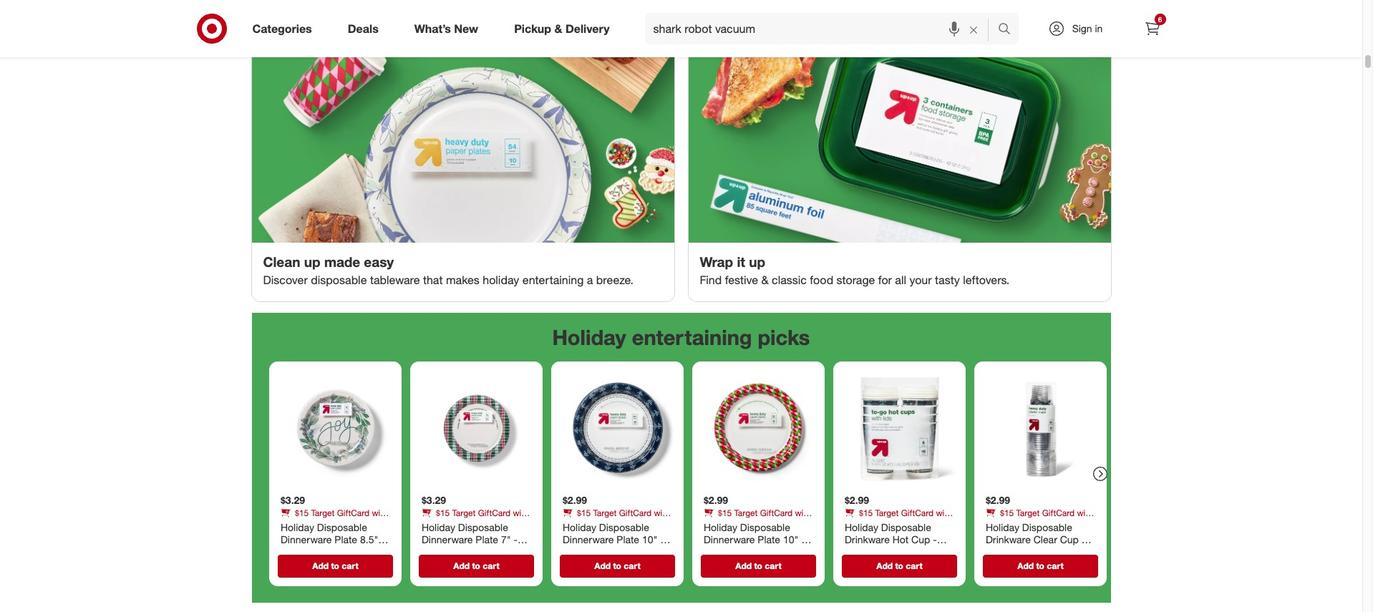 Task type: vqa. For each thing, say whether or not it's contained in the screenshot.


Task type: locate. For each thing, give the bounding box(es) containing it.
4 add to cart from the left
[[735, 560, 782, 571]]

4 care from the left
[[744, 518, 761, 529]]

3 add to cart from the left
[[594, 560, 640, 571]]

dinnerware inside holiday disposable dinnerware plate 10" - embroidered trees - 20ct - up & up™
[[563, 533, 614, 546]]

$15 target giftcard with $50 home care purchase up hot in the right of the page
[[845, 507, 952, 529]]

20ct inside holiday disposable dinnerware plate 10" - embroidered trees - 20ct - up & up™
[[563, 558, 582, 571]]

1 plate from the left
[[334, 533, 357, 546]]

$3.29 up green
[[421, 494, 446, 506]]

dinnerware inside holiday disposable dinnerware plate 8.5" - joy - 40ct - up & up™
[[280, 533, 332, 546]]

1 home from the left
[[297, 518, 318, 529]]

$2.99
[[563, 494, 587, 506], [704, 494, 728, 506], [845, 494, 869, 506], [986, 494, 1010, 506]]

disposable up 8.5" in the bottom of the page
[[317, 521, 367, 533]]

3 $15 from the left
[[577, 507, 591, 518]]

with for holiday disposable drinkware clear cup - holly - 18oz/30ct - up & up™
[[1077, 507, 1093, 518]]

$15 up holly
[[1000, 507, 1014, 518]]

deals
[[348, 21, 379, 36]]

10" inside holiday disposable dinnerware plate 10" - embroidered trees - 20ct - up & up™
[[642, 533, 657, 546]]

care
[[321, 518, 337, 529], [462, 518, 479, 529], [603, 518, 620, 529], [744, 518, 761, 529], [885, 518, 902, 529], [1026, 518, 1043, 529]]

add down the 'enterprise' on the right bottom of the page
[[735, 560, 752, 571]]

2 home from the left
[[438, 518, 459, 529]]

holiday up green
[[421, 521, 455, 533]]

up inside holiday disposable dinnerware plate 7" - green plaid - 54ct - up & up™
[[513, 546, 524, 558]]

3 care from the left
[[603, 518, 620, 529]]

dinnerware for enterprise
[[704, 533, 755, 546]]

holiday disposable dinnerware plate 7" - green plaid - 54ct - up & up™ image
[[416, 367, 537, 488]]

$50 up the joy
[[280, 518, 294, 529]]

1 $15 from the left
[[295, 507, 309, 518]]

easy
[[364, 253, 394, 270]]

$3.29 for holiday disposable dinnerware plate 8.5" - joy - 40ct - up & up™
[[280, 494, 305, 506]]

18oz/30ct
[[1018, 546, 1062, 558]]

20ct for holiday disposable dinnerware plate 10" - embroidered trees - 20ct - up & up™
[[563, 558, 582, 571]]

& down embroidered at the left bottom of the page
[[606, 558, 612, 571]]

5 add to cart from the left
[[876, 560, 923, 571]]

plate inside holiday disposable dinnerware plate 8.5" - joy - 40ct - up & up™
[[334, 533, 357, 546]]

drinkware
[[845, 533, 890, 546], [986, 533, 1031, 546]]

purchase for holiday disposable drinkware hot cup - winter blues - 16oz/8ct - up & up™
[[904, 518, 940, 529]]

cart
[[341, 560, 358, 571], [483, 560, 499, 571], [624, 560, 640, 571], [765, 560, 782, 571], [906, 560, 923, 571], [1047, 560, 1064, 571]]

giftcard up the "clear"
[[1042, 507, 1075, 518]]

with for holiday disposable dinnerware plate 10" - enterprise geo - 20ct - up & up™
[[795, 507, 811, 518]]

up™ inside holiday disposable dinnerware plate 10" - embroidered trees - 20ct - up & up™
[[615, 558, 632, 571]]

to for winter
[[895, 560, 903, 571]]

holiday for holiday disposable drinkware clear cup - holly - 18oz/30ct - up & up™
[[986, 521, 1019, 533]]

entertaining
[[523, 273, 584, 287], [632, 324, 752, 350]]

up™ down blues
[[875, 558, 892, 571]]

holiday entertaining picks
[[553, 324, 810, 350]]

purchase
[[340, 518, 376, 529], [481, 518, 517, 529], [622, 518, 658, 529], [763, 518, 799, 529], [904, 518, 940, 529], [1045, 518, 1081, 529]]

cart down 16oz/8ct at bottom
[[906, 560, 923, 571]]

5 home from the left
[[861, 518, 883, 529]]

$15 up embroidered at the left bottom of the page
[[577, 507, 591, 518]]

6 add to cart from the left
[[1018, 560, 1064, 571]]

$2.99 up embroidered at the left bottom of the page
[[563, 494, 587, 506]]

10" inside holiday disposable dinnerware plate 10" - enterprise geo - 20ct - up & up™
[[783, 533, 799, 546]]

1 $3.29 from the left
[[280, 494, 305, 506]]

2 with from the left
[[513, 507, 529, 518]]

disposable up hot in the right of the page
[[881, 521, 931, 533]]

hot
[[893, 533, 909, 546]]

disposable for enterprise
[[740, 521, 790, 533]]

add to cart button for holly
[[983, 555, 1098, 577]]

20ct inside holiday disposable dinnerware plate 10" - enterprise geo - 20ct - up & up™
[[781, 546, 801, 558]]

disposable
[[317, 521, 367, 533], [458, 521, 508, 533], [599, 521, 649, 533], [740, 521, 790, 533], [881, 521, 931, 533], [1022, 521, 1072, 533]]

with up 16oz/8ct at bottom
[[936, 507, 952, 518]]

What can we help you find? suggestions appear below search field
[[645, 13, 1002, 44]]

cup right the "clear"
[[1060, 533, 1079, 546]]

40ct
[[305, 546, 325, 558]]

$2.99 for holiday disposable drinkware clear cup - holly - 18oz/30ct - up & up™
[[986, 494, 1010, 506]]

2 cup from the left
[[1060, 533, 1079, 546]]

2 target from the left
[[452, 507, 475, 518]]

4 $15 from the left
[[718, 507, 732, 518]]

clear
[[1034, 533, 1057, 546]]

$50 up the 'enterprise' on the right bottom of the page
[[704, 518, 717, 529]]

add down 18oz/30ct
[[1018, 560, 1034, 571]]

2 purchase from the left
[[481, 518, 517, 529]]

$3.29
[[280, 494, 305, 506], [421, 494, 446, 506]]

4 giftcard from the left
[[760, 507, 793, 518]]

1 cart from the left
[[341, 560, 358, 571]]

4 add to cart button from the left
[[701, 555, 816, 577]]

to for holly
[[1036, 560, 1045, 571]]

cart down holiday disposable dinnerware plate 8.5" - joy - 40ct - up & up™
[[341, 560, 358, 571]]

target up holiday disposable dinnerware plate 7" - green plaid - 54ct - up & up™
[[452, 507, 475, 518]]

search button
[[992, 13, 1026, 47]]

$2.99 for holiday disposable dinnerware plate 10" - embroidered trees - 20ct - up & up™
[[563, 494, 587, 506]]

& right festive
[[762, 273, 769, 287]]

1 horizontal spatial entertaining
[[632, 324, 752, 350]]

with up holiday disposable dinnerware plate 10" - enterprise geo - 20ct - up & up™ in the bottom right of the page
[[795, 507, 811, 518]]

cup inside holiday disposable drinkware hot cup - winter blues - 16oz/8ct - up & up™
[[911, 533, 930, 546]]

1 drinkware from the left
[[845, 533, 890, 546]]

giftcard up trees
[[619, 507, 652, 518]]

plate for trees
[[617, 533, 639, 546]]

2 dinnerware from the left
[[421, 533, 473, 546]]

up™
[[358, 546, 375, 558], [431, 558, 447, 571], [615, 558, 632, 571], [727, 558, 744, 571], [875, 558, 892, 571], [986, 558, 1003, 571]]

purchase up 8.5" in the bottom of the page
[[340, 518, 376, 529]]

holiday disposable dinnerware plate 10" - enterprise geo - 20ct - up & up™ image
[[698, 367, 819, 488]]

disposable up geo
[[740, 521, 790, 533]]

0 horizontal spatial cup
[[911, 533, 930, 546]]

drinkware up winter
[[845, 533, 890, 546]]

up down embroidered at the left bottom of the page
[[592, 558, 603, 571]]

2 plate from the left
[[475, 533, 498, 546]]

5 to from the left
[[895, 560, 903, 571]]

disposable for green
[[458, 521, 508, 533]]

purchase for holiday disposable dinnerware plate 10" - enterprise geo - 20ct - up & up™
[[763, 518, 799, 529]]

1 horizontal spatial 20ct
[[781, 546, 801, 558]]

to down geo
[[754, 560, 762, 571]]

2 $15 from the left
[[436, 507, 450, 518]]

dinnerware inside holiday disposable dinnerware plate 10" - enterprise geo - 20ct - up & up™
[[704, 533, 755, 546]]

3 add to cart button from the left
[[560, 555, 675, 577]]

up
[[304, 253, 321, 270], [749, 253, 766, 270], [335, 546, 346, 558], [513, 546, 524, 558], [1072, 546, 1083, 558], [592, 558, 603, 571], [704, 558, 715, 571], [851, 558, 863, 571]]

disposable inside holiday disposable drinkware hot cup - winter blues - 16oz/8ct - up & up™
[[881, 521, 931, 533]]

$15
[[295, 507, 309, 518], [436, 507, 450, 518], [577, 507, 591, 518], [718, 507, 732, 518], [859, 507, 873, 518], [1000, 507, 1014, 518]]

giftcard up 7"
[[478, 507, 510, 518]]

3 home from the left
[[579, 518, 601, 529]]

wrap it up find festive & classic food storage for all your tasty leftovers.
[[700, 253, 1010, 287]]

giftcard up 8.5" in the bottom of the page
[[337, 507, 369, 518]]

plate inside holiday disposable dinnerware plate 10" - embroidered trees - 20ct - up & up™
[[617, 533, 639, 546]]

up inside holiday disposable drinkware hot cup - winter blues - 16oz/8ct - up & up™
[[851, 558, 863, 571]]

add to cart down blues
[[876, 560, 923, 571]]

holiday up the joy
[[280, 521, 314, 533]]

cart down geo
[[765, 560, 782, 571]]

home for winter
[[861, 518, 883, 529]]

dinnerware up embroidered at the left bottom of the page
[[563, 533, 614, 546]]

entertaining down the find
[[632, 324, 752, 350]]

add to cart down 40ct
[[312, 560, 358, 571]]

&
[[555, 21, 563, 36], [762, 273, 769, 287], [349, 546, 355, 558], [1086, 546, 1092, 558], [421, 558, 428, 571], [606, 558, 612, 571], [718, 558, 724, 571], [866, 558, 872, 571]]

$15 target giftcard with $50 home care purchase up "plaid"
[[421, 507, 529, 529]]

add down blues
[[876, 560, 893, 571]]

giftcard up holiday disposable dinnerware plate 10" - enterprise geo - 20ct - up & up™ in the bottom right of the page
[[760, 507, 793, 518]]

add to cart button for enterprise
[[701, 555, 816, 577]]

care up the "clear"
[[1026, 518, 1043, 529]]

4 home from the left
[[720, 518, 742, 529]]

holiday inside holiday disposable dinnerware plate 10" - enterprise geo - 20ct - up & up™
[[704, 521, 737, 533]]

holiday for holiday disposable dinnerware plate 10" - embroidered trees - 20ct - up & up™
[[563, 521, 596, 533]]

disposable inside holiday disposable dinnerware plate 8.5" - joy - 40ct - up & up™
[[317, 521, 367, 533]]

$50
[[280, 518, 294, 529], [421, 518, 435, 529], [563, 518, 576, 529], [704, 518, 717, 529], [845, 518, 859, 529], [986, 518, 1000, 529]]

holiday for holiday disposable dinnerware plate 10" - enterprise geo - 20ct - up & up™
[[704, 521, 737, 533]]

plate up geo
[[758, 533, 780, 546]]

dinnerware inside holiday disposable dinnerware plate 7" - green plaid - 54ct - up & up™
[[421, 533, 473, 546]]

1 add to cart from the left
[[312, 560, 358, 571]]

0 horizontal spatial 20ct
[[563, 558, 582, 571]]

home up green
[[438, 518, 459, 529]]

up right "it"
[[749, 253, 766, 270]]

5 giftcard from the left
[[901, 507, 934, 518]]

carousel region
[[252, 313, 1111, 612]]

holiday inside holiday disposable dinnerware plate 8.5" - joy - 40ct - up & up™
[[280, 521, 314, 533]]

holiday disposable drinkware clear cup - holly - 18oz/30ct - up & up™ image
[[980, 367, 1101, 488]]

$15 up green
[[436, 507, 450, 518]]

dinnerware for joy
[[280, 533, 332, 546]]

5 disposable from the left
[[881, 521, 931, 533]]

$15 target giftcard with $50 home care purchase for green
[[421, 507, 529, 529]]

1 add to cart button from the left
[[278, 555, 393, 577]]

0 vertical spatial entertaining
[[523, 273, 584, 287]]

up™ down green
[[431, 558, 447, 571]]

up™ inside holiday disposable drinkware hot cup - winter blues - 16oz/8ct - up & up™
[[875, 558, 892, 571]]

add to cart down geo
[[735, 560, 782, 571]]

festive
[[725, 273, 759, 287]]

cup for -
[[1060, 533, 1079, 546]]

to down holiday disposable dinnerware plate 8.5" - joy - 40ct - up & up™
[[331, 560, 339, 571]]

3 add from the left
[[594, 560, 611, 571]]

0 horizontal spatial 10"
[[642, 533, 657, 546]]

plate inside holiday disposable dinnerware plate 7" - green plaid - 54ct - up & up™
[[475, 533, 498, 546]]

up™ for green
[[431, 558, 447, 571]]

target up the "clear"
[[1016, 507, 1040, 518]]

sign in link
[[1036, 13, 1126, 44]]

holiday disposable dinnerware plate 10" - embroidered trees - 20ct - up & up™ image
[[557, 367, 678, 488]]

disposable for joy
[[317, 521, 367, 533]]

home up embroidered at the left bottom of the page
[[579, 518, 601, 529]]

add down embroidered at the left bottom of the page
[[594, 560, 611, 571]]

3 disposable from the left
[[599, 521, 649, 533]]

4 with from the left
[[795, 507, 811, 518]]

add to cart button for embroidered
[[560, 555, 675, 577]]

plate
[[334, 533, 357, 546], [475, 533, 498, 546], [617, 533, 639, 546], [758, 533, 780, 546]]

target up holiday disposable dinnerware plate 10" - embroidered trees - 20ct - up & up™
[[593, 507, 617, 518]]

3 plate from the left
[[617, 533, 639, 546]]

care up embroidered at the left bottom of the page
[[603, 518, 620, 529]]

pickup
[[514, 21, 552, 36]]

$15 for holiday disposable drinkware hot cup - winter blues - 16oz/8ct - up & up™
[[859, 507, 873, 518]]

4 purchase from the left
[[763, 518, 799, 529]]

plate left 8.5" in the bottom of the page
[[334, 533, 357, 546]]

1 10" from the left
[[642, 533, 657, 546]]

6 home from the left
[[1002, 518, 1024, 529]]

care for green
[[462, 518, 479, 529]]

care up 40ct
[[321, 518, 337, 529]]

4 plate from the left
[[758, 533, 780, 546]]

dinnerware
[[280, 533, 332, 546], [421, 533, 473, 546], [563, 533, 614, 546], [704, 533, 755, 546]]

1 $15 target giftcard with $50 home care purchase from the left
[[280, 507, 388, 529]]

3 target from the left
[[593, 507, 617, 518]]

up™ inside holiday disposable dinnerware plate 7" - green plaid - 54ct - up & up™
[[431, 558, 447, 571]]

$2.99 up the 'enterprise' on the right bottom of the page
[[704, 494, 728, 506]]

home for joy
[[297, 518, 318, 529]]

add to cart button
[[278, 555, 393, 577], [419, 555, 534, 577], [560, 555, 675, 577], [701, 555, 816, 577], [842, 555, 957, 577], [983, 555, 1098, 577]]

deals link
[[336, 13, 397, 44]]

disposable inside holiday disposable dinnerware plate 7" - green plaid - 54ct - up & up™
[[458, 521, 508, 533]]

$50 up embroidered at the left bottom of the page
[[563, 518, 576, 529]]

2 add to cart button from the left
[[419, 555, 534, 577]]

cart for holiday disposable dinnerware plate 10" - embroidered trees - 20ct - up & up™
[[624, 560, 640, 571]]

1 horizontal spatial 10"
[[783, 533, 799, 546]]

1 with from the left
[[372, 507, 388, 518]]

2 add from the left
[[453, 560, 470, 571]]

with for holiday disposable dinnerware plate 8.5" - joy - 40ct - up & up™
[[372, 507, 388, 518]]

home up 40ct
[[297, 518, 318, 529]]

6
[[1159, 15, 1163, 24]]

-
[[381, 533, 385, 546], [514, 533, 517, 546], [660, 533, 664, 546], [801, 533, 805, 546], [933, 533, 937, 546], [1082, 533, 1086, 546], [299, 546, 303, 558], [328, 546, 332, 558], [477, 546, 481, 558], [506, 546, 510, 558], [650, 546, 654, 558], [774, 546, 778, 558], [803, 546, 807, 558], [904, 546, 908, 558], [1011, 546, 1015, 558], [1065, 546, 1069, 558], [585, 558, 589, 571], [845, 558, 849, 571]]

6 add to cart button from the left
[[983, 555, 1098, 577]]

dinnerware for embroidered
[[563, 533, 614, 546]]

care for embroidered
[[603, 518, 620, 529]]

2 drinkware from the left
[[986, 533, 1031, 546]]

$15 target giftcard with $50 home care purchase for joy
[[280, 507, 388, 529]]

1 dinnerware from the left
[[280, 533, 332, 546]]

target up hot in the right of the page
[[875, 507, 899, 518]]

holiday up the 'enterprise' on the right bottom of the page
[[704, 521, 737, 533]]

4 $15 target giftcard with $50 home care purchase from the left
[[704, 507, 811, 529]]

holiday inside holiday disposable drinkware hot cup - winter blues - 16oz/8ct - up & up™
[[845, 521, 878, 533]]

purchase up hot in the right of the page
[[904, 518, 940, 529]]

$15 target giftcard with $50 home care purchase up 40ct
[[280, 507, 388, 529]]

5 $50 from the left
[[845, 518, 859, 529]]

5 cart from the left
[[906, 560, 923, 571]]

cart down the 54ct
[[483, 560, 499, 571]]

1 purchase from the left
[[340, 518, 376, 529]]

1 $50 from the left
[[280, 518, 294, 529]]

with for holiday disposable dinnerware plate 10" - embroidered trees - 20ct - up & up™
[[654, 507, 670, 518]]

5 purchase from the left
[[904, 518, 940, 529]]

2 giftcard from the left
[[478, 507, 510, 518]]

4 add from the left
[[735, 560, 752, 571]]

$2.99 up holly
[[986, 494, 1010, 506]]

storage
[[837, 273, 875, 287]]

entertaining left a
[[523, 273, 584, 287]]

giftcard for holiday disposable dinnerware plate 7" - green plaid - 54ct - up & up™
[[478, 507, 510, 518]]

1 giftcard from the left
[[337, 507, 369, 518]]

up inside clean up made easy discover disposable tableware that makes holiday entertaining a breeze.
[[304, 253, 321, 270]]

10"
[[642, 533, 657, 546], [783, 533, 799, 546]]

to for joy
[[331, 560, 339, 571]]

categories link
[[240, 13, 330, 44]]

holiday
[[483, 273, 519, 287]]

to down 18oz/30ct
[[1036, 560, 1045, 571]]

6 target from the left
[[1016, 507, 1040, 518]]

10" for trees
[[642, 533, 657, 546]]

disposable up the "clear"
[[1022, 521, 1072, 533]]

drinkware inside holiday disposable drinkware clear cup - holly - 18oz/30ct - up & up™
[[986, 533, 1031, 546]]

6 to from the left
[[1036, 560, 1045, 571]]

2 cart from the left
[[483, 560, 499, 571]]

$15 up winter
[[859, 507, 873, 518]]

your
[[910, 273, 932, 287]]

6 $50 from the left
[[986, 518, 1000, 529]]

1 horizontal spatial $3.29
[[421, 494, 446, 506]]

1 horizontal spatial cup
[[1060, 533, 1079, 546]]

add to cart
[[312, 560, 358, 571], [453, 560, 499, 571], [594, 560, 640, 571], [735, 560, 782, 571], [876, 560, 923, 571], [1018, 560, 1064, 571]]

cup
[[911, 533, 930, 546], [1060, 533, 1079, 546]]

target up holiday disposable dinnerware plate 10" - enterprise geo - 20ct - up & up™ in the bottom right of the page
[[734, 507, 758, 518]]

care for joy
[[321, 518, 337, 529]]

$50 for holiday disposable drinkware clear cup - holly - 18oz/30ct - up & up™
[[986, 518, 1000, 529]]

sign in
[[1073, 22, 1103, 34]]

up inside wrap it up find festive & classic food storage for all your tasty leftovers.
[[749, 253, 766, 270]]

5 add from the left
[[876, 560, 893, 571]]

disposable inside holiday disposable drinkware clear cup - holly - 18oz/30ct - up & up™
[[1022, 521, 1072, 533]]

add to cart for embroidered
[[594, 560, 640, 571]]

home for holly
[[1002, 518, 1024, 529]]

add for joy
[[312, 560, 328, 571]]

2 $3.29 from the left
[[421, 494, 446, 506]]

to for enterprise
[[754, 560, 762, 571]]

& down winter
[[866, 558, 872, 571]]

to down blues
[[895, 560, 903, 571]]

holiday inside holiday disposable drinkware clear cup - holly - 18oz/30ct - up & up™
[[986, 521, 1019, 533]]

add for green
[[453, 560, 470, 571]]

4 $50 from the left
[[704, 518, 717, 529]]

dinnerware up green
[[421, 533, 473, 546]]

home
[[297, 518, 318, 529], [438, 518, 459, 529], [579, 518, 601, 529], [720, 518, 742, 529], [861, 518, 883, 529], [1002, 518, 1024, 529]]

3 $2.99 from the left
[[845, 494, 869, 506]]

care up geo
[[744, 518, 761, 529]]

$15 up the 'enterprise' on the right bottom of the page
[[718, 507, 732, 518]]

add down "plaid"
[[453, 560, 470, 571]]

4 disposable from the left
[[740, 521, 790, 533]]

care for holly
[[1026, 518, 1043, 529]]

& right 18oz/30ct
[[1086, 546, 1092, 558]]

4 $2.99 from the left
[[986, 494, 1010, 506]]

disposable up 7"
[[458, 521, 508, 533]]

$15 target giftcard with $50 home care purchase up the "clear"
[[986, 507, 1093, 529]]

to for green
[[472, 560, 480, 571]]

entertaining inside clean up made easy discover disposable tableware that makes holiday entertaining a breeze.
[[523, 273, 584, 287]]

plate up the 54ct
[[475, 533, 498, 546]]

1 target from the left
[[311, 507, 334, 518]]

3 dinnerware from the left
[[563, 533, 614, 546]]

6 $15 from the left
[[1000, 507, 1014, 518]]

$50 up green
[[421, 518, 435, 529]]

4 target from the left
[[734, 507, 758, 518]]

3 to from the left
[[613, 560, 621, 571]]

5 target from the left
[[875, 507, 899, 518]]

5 with from the left
[[936, 507, 952, 518]]

drinkware inside holiday disposable drinkware hot cup - winter blues - 16oz/8ct - up & up™
[[845, 533, 890, 546]]

holiday inside holiday disposable dinnerware plate 10" - embroidered trees - 20ct - up & up™
[[563, 521, 596, 533]]

giftcard for holiday disposable dinnerware plate 10" - enterprise geo - 20ct - up & up™
[[760, 507, 793, 518]]

disposable inside holiday disposable dinnerware plate 10" - embroidered trees - 20ct - up & up™
[[599, 521, 649, 533]]

2 care from the left
[[462, 518, 479, 529]]

1 care from the left
[[321, 518, 337, 529]]

holiday up winter
[[845, 521, 878, 533]]

giftcard
[[337, 507, 369, 518], [478, 507, 510, 518], [619, 507, 652, 518], [760, 507, 793, 518], [901, 507, 934, 518], [1042, 507, 1075, 518]]

home up winter
[[861, 518, 883, 529]]

up inside holiday disposable drinkware clear cup - holly - 18oz/30ct - up & up™
[[1072, 546, 1083, 558]]

cup inside holiday disposable drinkware clear cup - holly - 18oz/30ct - up & up™
[[1060, 533, 1079, 546]]

with up holiday disposable drinkware clear cup - holly - 18oz/30ct - up & up™
[[1077, 507, 1093, 518]]

plaid
[[452, 546, 474, 558]]

up right 18oz/30ct
[[1072, 546, 1083, 558]]

home for green
[[438, 518, 459, 529]]

to
[[331, 560, 339, 571], [472, 560, 480, 571], [613, 560, 621, 571], [754, 560, 762, 571], [895, 560, 903, 571], [1036, 560, 1045, 571]]

1 cup from the left
[[911, 533, 930, 546]]

add to cart button for joy
[[278, 555, 393, 577]]

0 horizontal spatial drinkware
[[845, 533, 890, 546]]

2 to from the left
[[472, 560, 480, 571]]

$3.29 up the joy
[[280, 494, 305, 506]]

6 add from the left
[[1018, 560, 1034, 571]]

add to cart down "plaid"
[[453, 560, 499, 571]]

5 $15 from the left
[[859, 507, 873, 518]]

disposable inside holiday disposable dinnerware plate 10" - enterprise geo - 20ct - up & up™
[[740, 521, 790, 533]]

holiday for holiday disposable dinnerware plate 7" - green plaid - 54ct - up & up™
[[421, 521, 455, 533]]

with up 8.5" in the bottom of the page
[[372, 507, 388, 518]]

20ct
[[781, 546, 801, 558], [563, 558, 582, 571]]

$2.99 up winter
[[845, 494, 869, 506]]

6 $15 target giftcard with $50 home care purchase from the left
[[986, 507, 1093, 529]]

6 purchase from the left
[[1045, 518, 1081, 529]]

up right 40ct
[[335, 546, 346, 558]]

$15 target giftcard with $50 home care purchase
[[280, 507, 388, 529], [421, 507, 529, 529], [563, 507, 670, 529], [704, 507, 811, 529], [845, 507, 952, 529], [986, 507, 1093, 529]]

6 cart from the left
[[1047, 560, 1064, 571]]

3 with from the left
[[654, 507, 670, 518]]

& inside holiday disposable dinnerware plate 7" - green plaid - 54ct - up & up™
[[421, 558, 428, 571]]

target up holiday disposable dinnerware plate 8.5" - joy - 40ct - up & up™
[[311, 507, 334, 518]]

up™ for enterprise
[[727, 558, 744, 571]]

up™ for winter
[[875, 558, 892, 571]]

target
[[311, 507, 334, 518], [452, 507, 475, 518], [593, 507, 617, 518], [734, 507, 758, 518], [875, 507, 899, 518], [1016, 507, 1040, 518]]

3 cart from the left
[[624, 560, 640, 571]]

giftcard up hot in the right of the page
[[901, 507, 934, 518]]

5 $15 target giftcard with $50 home care purchase from the left
[[845, 507, 952, 529]]

purchase up the "clear"
[[1045, 518, 1081, 529]]

$15 for holiday disposable dinnerware plate 7" - green plaid - 54ct - up & up™
[[436, 507, 450, 518]]

2 $15 target giftcard with $50 home care purchase from the left
[[421, 507, 529, 529]]

up down the 'enterprise' on the right bottom of the page
[[704, 558, 715, 571]]

3 giftcard from the left
[[619, 507, 652, 518]]

up™ inside holiday disposable dinnerware plate 10" - enterprise geo - 20ct - up & up™
[[727, 558, 744, 571]]

in
[[1095, 22, 1103, 34]]

& down green
[[421, 558, 428, 571]]

holly
[[986, 546, 1008, 558]]

16oz/8ct
[[911, 546, 950, 558]]

up left 'made'
[[304, 253, 321, 270]]

up inside holiday disposable dinnerware plate 8.5" - joy - 40ct - up & up™
[[335, 546, 346, 558]]

0 horizontal spatial entertaining
[[523, 273, 584, 287]]

for
[[879, 273, 892, 287]]

plate up trees
[[617, 533, 639, 546]]

plate inside holiday disposable dinnerware plate 10" - enterprise geo - 20ct - up & up™
[[758, 533, 780, 546]]

purchase up trees
[[622, 518, 658, 529]]

1 vertical spatial entertaining
[[632, 324, 752, 350]]

holiday
[[553, 324, 626, 350], [280, 521, 314, 533], [421, 521, 455, 533], [563, 521, 596, 533], [704, 521, 737, 533], [845, 521, 878, 533], [986, 521, 1019, 533]]

4 dinnerware from the left
[[704, 533, 755, 546]]

4 cart from the left
[[765, 560, 782, 571]]

0 horizontal spatial $3.29
[[280, 494, 305, 506]]

add to cart for holly
[[1018, 560, 1064, 571]]

cart down trees
[[624, 560, 640, 571]]

6 with from the left
[[1077, 507, 1093, 518]]

care up hot in the right of the page
[[885, 518, 902, 529]]

5 add to cart button from the left
[[842, 555, 957, 577]]

2 disposable from the left
[[458, 521, 508, 533]]

with
[[372, 507, 388, 518], [513, 507, 529, 518], [654, 507, 670, 518], [795, 507, 811, 518], [936, 507, 952, 518], [1077, 507, 1093, 518]]

1 to from the left
[[331, 560, 339, 571]]

holiday inside holiday disposable dinnerware plate 7" - green plaid - 54ct - up & up™
[[421, 521, 455, 533]]

2 add to cart from the left
[[453, 560, 499, 571]]

up™ for embroidered
[[615, 558, 632, 571]]

add
[[312, 560, 328, 571], [453, 560, 470, 571], [594, 560, 611, 571], [735, 560, 752, 571], [876, 560, 893, 571], [1018, 560, 1034, 571]]

3 $15 target giftcard with $50 home care purchase from the left
[[563, 507, 670, 529]]

2 $2.99 from the left
[[704, 494, 728, 506]]

to down "plaid"
[[472, 560, 480, 571]]

$50 for holiday disposable dinnerware plate 8.5" - joy - 40ct - up & up™
[[280, 518, 294, 529]]

dinnerware for green
[[421, 533, 473, 546]]

1 horizontal spatial drinkware
[[986, 533, 1031, 546]]

find
[[700, 273, 722, 287]]

$50 for holiday disposable dinnerware plate 7" - green plaid - 54ct - up & up™
[[421, 518, 435, 529]]

6 care from the left
[[1026, 518, 1043, 529]]

6 disposable from the left
[[1022, 521, 1072, 533]]



Task type: describe. For each thing, give the bounding box(es) containing it.
up inside holiday disposable dinnerware plate 10" - embroidered trees - 20ct - up & up™
[[592, 558, 603, 571]]

10" for geo
[[783, 533, 799, 546]]

holiday down a
[[553, 324, 626, 350]]

that
[[423, 273, 443, 287]]

care for enterprise
[[744, 518, 761, 529]]

purchase for holiday disposable dinnerware plate 10" - embroidered trees - 20ct - up & up™
[[622, 518, 658, 529]]

add to cart button for winter
[[842, 555, 957, 577]]

geo
[[752, 546, 771, 558]]

target for joy
[[311, 507, 334, 518]]

delivery
[[566, 21, 610, 36]]

cart for holiday disposable drinkware hot cup - winter blues - 16oz/8ct - up & up™
[[906, 560, 923, 571]]

$15 for holiday disposable drinkware clear cup - holly - 18oz/30ct - up & up™
[[1000, 507, 1014, 518]]

$15 target giftcard with $50 home care purchase for holly
[[986, 507, 1093, 529]]

& inside holiday disposable drinkware clear cup - holly - 18oz/30ct - up & up™
[[1086, 546, 1092, 558]]

drinkware for winter
[[845, 533, 890, 546]]

cart for holiday disposable dinnerware plate 7" - green plaid - 54ct - up & up™
[[483, 560, 499, 571]]

20ct for holiday disposable dinnerware plate 10" - enterprise geo - 20ct - up & up™
[[781, 546, 801, 558]]

giftcard for holiday disposable dinnerware plate 10" - embroidered trees - 20ct - up & up™
[[619, 507, 652, 518]]

& inside holiday disposable dinnerware plate 8.5" - joy - 40ct - up & up™
[[349, 546, 355, 558]]

food
[[810, 273, 834, 287]]

$50 for holiday disposable dinnerware plate 10" - embroidered trees - 20ct - up & up™
[[563, 518, 576, 529]]

joy
[[280, 546, 296, 558]]

8.5"
[[360, 533, 378, 546]]

$15 target giftcard with $50 home care purchase for enterprise
[[704, 507, 811, 529]]

cart for holiday disposable dinnerware plate 8.5" - joy - 40ct - up & up™
[[341, 560, 358, 571]]

up™ inside holiday disposable drinkware clear cup - holly - 18oz/30ct - up & up™
[[986, 558, 1003, 571]]

add for embroidered
[[594, 560, 611, 571]]

target for embroidered
[[593, 507, 617, 518]]

holiday disposable drinkware clear cup - holly - 18oz/30ct - up & up™
[[986, 521, 1092, 571]]

54ct
[[484, 546, 503, 558]]

holiday disposable dinnerware plate 10" - embroidered trees - 20ct - up & up™
[[563, 521, 664, 571]]

add to cart for enterprise
[[735, 560, 782, 571]]

add to cart for joy
[[312, 560, 358, 571]]

blues
[[876, 546, 902, 558]]

holiday disposable dinnerware plate 8.5" - joy - 40ct - up & up™ image
[[275, 367, 396, 488]]

green
[[421, 546, 449, 558]]

sign
[[1073, 22, 1093, 34]]

search
[[992, 23, 1026, 37]]

with for holiday disposable dinnerware plate 7" - green plaid - 54ct - up & up™
[[513, 507, 529, 518]]

embroidered
[[563, 546, 621, 558]]

purchase for holiday disposable dinnerware plate 8.5" - joy - 40ct - up & up™
[[340, 518, 376, 529]]

7"
[[501, 533, 511, 546]]

giftcard for holiday disposable drinkware hot cup - winter blues - 16oz/8ct - up & up™
[[901, 507, 934, 518]]

target for green
[[452, 507, 475, 518]]

it
[[737, 253, 746, 270]]

leftovers.
[[963, 273, 1010, 287]]

classic
[[772, 273, 807, 287]]

up inside holiday disposable dinnerware plate 10" - enterprise geo - 20ct - up & up™
[[704, 558, 715, 571]]

plate for -
[[334, 533, 357, 546]]

holiday for holiday disposable dinnerware plate 8.5" - joy - 40ct - up & up™
[[280, 521, 314, 533]]

winter
[[845, 546, 874, 558]]

plate for plaid
[[475, 533, 498, 546]]

home for embroidered
[[579, 518, 601, 529]]

target for winter
[[875, 507, 899, 518]]

holiday for holiday disposable drinkware hot cup - winter blues - 16oz/8ct - up & up™
[[845, 521, 878, 533]]

new
[[454, 21, 479, 36]]

what's new
[[415, 21, 479, 36]]

& inside wrap it up find festive & classic food storage for all your tasty leftovers.
[[762, 273, 769, 287]]

target for enterprise
[[734, 507, 758, 518]]

a
[[587, 273, 593, 287]]

clean up made easy discover disposable tableware that makes holiday entertaining a breeze.
[[263, 253, 634, 287]]

giftcard for holiday disposable drinkware clear cup - holly - 18oz/30ct - up & up™
[[1042, 507, 1075, 518]]

$15 for holiday disposable dinnerware plate 8.5" - joy - 40ct - up & up™
[[295, 507, 309, 518]]

holiday disposable dinnerware plate 10" - enterprise geo - 20ct - up & up™
[[704, 521, 807, 571]]

disposable for embroidered
[[599, 521, 649, 533]]

home for enterprise
[[720, 518, 742, 529]]

purchase for holiday disposable drinkware clear cup - holly - 18oz/30ct - up & up™
[[1045, 518, 1081, 529]]

& inside holiday disposable drinkware hot cup - winter blues - 16oz/8ct - up & up™
[[866, 558, 872, 571]]

trees
[[624, 546, 647, 558]]

& inside holiday disposable dinnerware plate 10" - embroidered trees - 20ct - up & up™
[[606, 558, 612, 571]]

picks
[[758, 324, 810, 350]]

disposable for holly
[[1022, 521, 1072, 533]]

add for winter
[[876, 560, 893, 571]]

holiday disposable dinnerware plate 7" - green plaid - 54ct - up & up™
[[421, 521, 524, 571]]

tableware
[[370, 273, 420, 287]]

cart for holiday disposable drinkware clear cup - holly - 18oz/30ct - up & up™
[[1047, 560, 1064, 571]]

purchase for holiday disposable dinnerware plate 7" - green plaid - 54ct - up & up™
[[481, 518, 517, 529]]

add to cart for winter
[[876, 560, 923, 571]]

tasty
[[935, 273, 960, 287]]

disposable
[[311, 273, 367, 287]]

$15 for holiday disposable dinnerware plate 10" - embroidered trees - 20ct - up & up™
[[577, 507, 591, 518]]

pickup & delivery link
[[502, 13, 628, 44]]

holiday disposable dinnerware plate 8.5" - joy - 40ct - up & up™
[[280, 521, 385, 558]]

enterprise
[[704, 546, 750, 558]]

up™ inside holiday disposable dinnerware plate 8.5" - joy - 40ct - up & up™
[[358, 546, 375, 558]]

$15 for holiday disposable dinnerware plate 10" - enterprise geo - 20ct - up & up™
[[718, 507, 732, 518]]

plate for geo
[[758, 533, 780, 546]]

giftcard for holiday disposable dinnerware plate 8.5" - joy - 40ct - up & up™
[[337, 507, 369, 518]]

what's
[[415, 21, 451, 36]]

$2.99 for holiday disposable dinnerware plate 10" - enterprise geo - 20ct - up & up™
[[704, 494, 728, 506]]

& right pickup
[[555, 21, 563, 36]]

holiday disposable drinkware hot cup - winter blues - 16oz/8ct - up & up™
[[845, 521, 950, 571]]

made
[[324, 253, 360, 270]]

makes
[[446, 273, 480, 287]]

$15 target giftcard with $50 home care purchase for winter
[[845, 507, 952, 529]]

holiday disposable drinkware hot cup - winter blues - 16oz/8ct - up & up™ image
[[839, 367, 960, 488]]

$15 target giftcard with $50 home care purchase for embroidered
[[563, 507, 670, 529]]

add for holly
[[1018, 560, 1034, 571]]

breeze.
[[596, 273, 634, 287]]

add to cart for green
[[453, 560, 499, 571]]

add for enterprise
[[735, 560, 752, 571]]

all
[[895, 273, 907, 287]]

categories
[[252, 21, 312, 36]]

discover
[[263, 273, 308, 287]]

entertaining inside carousel region
[[632, 324, 752, 350]]

pickup & delivery
[[514, 21, 610, 36]]

to for embroidered
[[613, 560, 621, 571]]

6 link
[[1137, 13, 1168, 44]]

what's new link
[[402, 13, 496, 44]]

with for holiday disposable drinkware hot cup - winter blues - 16oz/8ct - up & up™
[[936, 507, 952, 518]]

cup for 16oz/8ct
[[911, 533, 930, 546]]

& inside holiday disposable dinnerware plate 10" - enterprise geo - 20ct - up & up™
[[718, 558, 724, 571]]

wrap
[[700, 253, 733, 270]]

target for holly
[[1016, 507, 1040, 518]]

$3.29 for holiday disposable dinnerware plate 7" - green plaid - 54ct - up & up™
[[421, 494, 446, 506]]

disposable for winter
[[881, 521, 931, 533]]

clean
[[263, 253, 300, 270]]

$50 for holiday disposable drinkware hot cup - winter blues - 16oz/8ct - up & up™
[[845, 518, 859, 529]]



